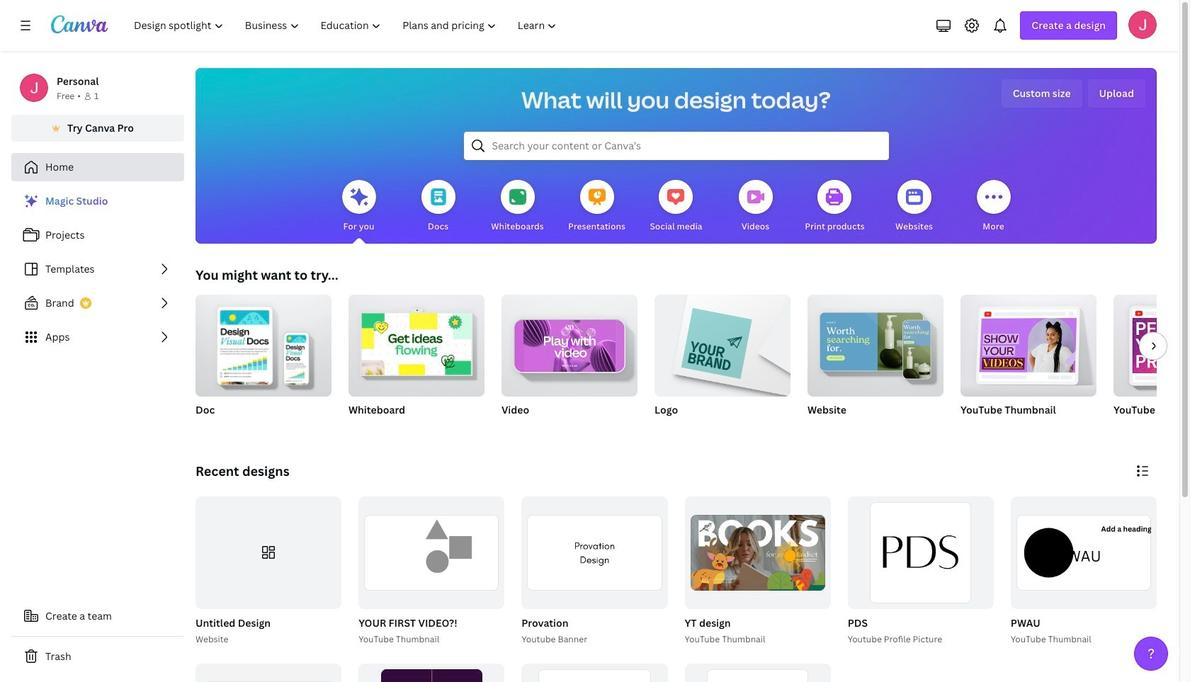 Task type: locate. For each thing, give the bounding box(es) containing it.
None search field
[[464, 132, 889, 160]]

group
[[502, 289, 638, 435], [502, 289, 638, 397], [655, 289, 791, 435], [655, 289, 791, 397], [808, 289, 944, 435], [808, 289, 944, 397], [961, 289, 1097, 435], [961, 289, 1097, 397], [196, 295, 332, 435], [349, 295, 485, 435], [1114, 295, 1191, 435], [1114, 295, 1191, 397], [193, 497, 342, 647], [196, 497, 342, 609], [356, 497, 505, 647], [359, 497, 505, 609], [519, 497, 668, 647], [522, 497, 668, 609], [682, 497, 831, 647], [685, 497, 831, 609], [845, 497, 994, 647], [848, 497, 994, 609], [1008, 497, 1157, 647], [1011, 497, 1157, 609], [359, 664, 505, 682], [522, 664, 668, 682], [685, 664, 831, 682]]

top level navigation element
[[125, 11, 569, 40]]

list
[[11, 187, 184, 352]]



Task type: describe. For each thing, give the bounding box(es) containing it.
james peterson image
[[1129, 11, 1157, 39]]

Search search field
[[492, 133, 861, 159]]



